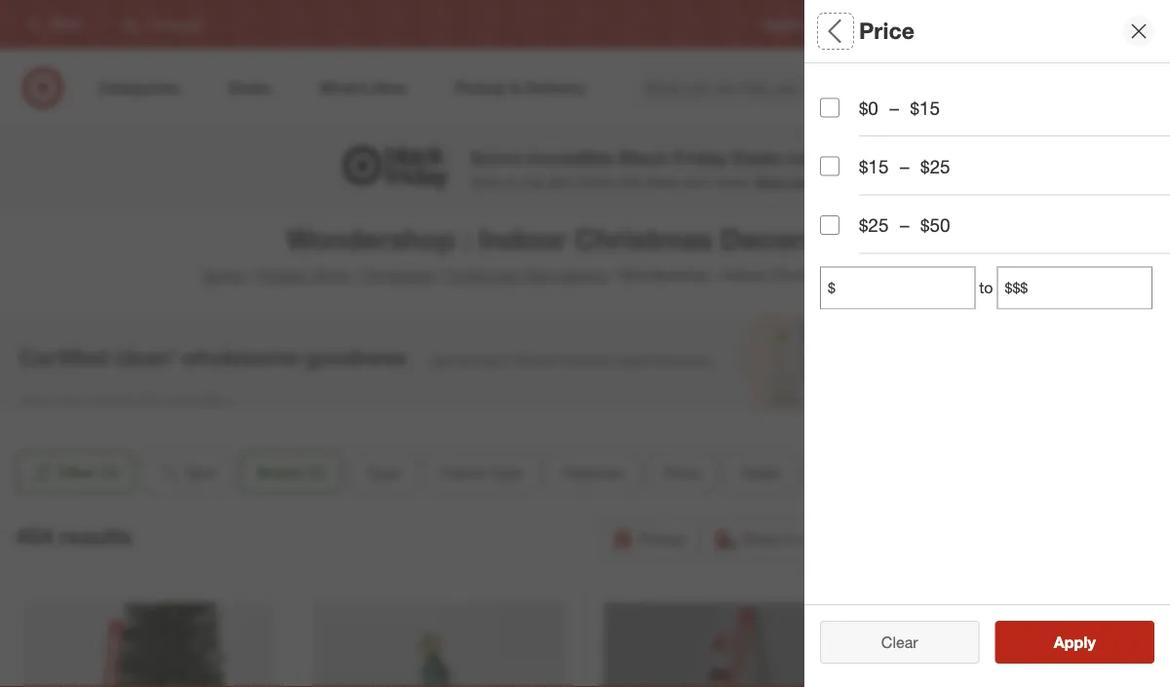Task type: describe. For each thing, give the bounding box(es) containing it.
pickup
[[638, 529, 685, 548]]

1 horizontal spatial $15
[[910, 97, 940, 119]]

holiday
[[256, 266, 309, 285]]

christmas down $25  –  $50 checkbox
[[771, 266, 842, 285]]

filter (1) button
[[16, 451, 134, 494]]

all
[[820, 17, 847, 44]]

sort
[[186, 463, 216, 482]]

find
[[590, 173, 613, 190]]

0 horizontal spatial features button
[[546, 451, 640, 494]]

all
[[913, 633, 928, 652]]

pickup button
[[602, 518, 698, 561]]

shop inside wondershop : indoor christmas decorations target / holiday shop / christmas / christmas decorations / wondershop : indoor christmas decorations (454)
[[313, 266, 350, 285]]

$15  –  $25 checkbox
[[820, 157, 840, 176]]

clear all
[[872, 633, 928, 652]]

0 vertical spatial type button
[[820, 63, 1170, 132]]

weekly ad
[[838, 17, 893, 32]]

What can we help you find? suggestions appear below search field
[[633, 66, 923, 109]]

filters
[[853, 17, 914, 44]]

decorations down $25  –  $50
[[846, 266, 931, 285]]

stores
[[1125, 17, 1158, 32]]

deals
[[645, 173, 678, 190]]

brand for brand (1)
[[258, 463, 302, 482]]

christmas down new
[[574, 221, 712, 256]]

all filters
[[820, 17, 914, 44]]

3 / from the left
[[438, 266, 443, 285]]

save
[[470, 173, 500, 190]]

see results
[[1033, 633, 1116, 652]]

$15  –  $25
[[859, 155, 950, 178]]

filter (1)
[[59, 463, 118, 482]]

holiday shop link
[[256, 266, 350, 285]]

incredible
[[527, 146, 614, 169]]

2 / from the left
[[354, 266, 359, 285]]

score incredible black friday deals now save on top gifts & find new deals each week. start saving
[[470, 146, 833, 190]]

0 vertical spatial :
[[463, 221, 471, 256]]

brand for brand wondershop
[[820, 145, 873, 167]]

decorations down saving
[[720, 221, 884, 256]]

$0  –  $15 checkbox
[[820, 98, 840, 118]]

all filters dialog
[[804, 0, 1170, 687]]

clear for clear
[[881, 633, 918, 652]]

shop inside button
[[742, 529, 779, 548]]

find stores
[[1099, 17, 1158, 32]]

registry
[[764, 17, 807, 32]]

apply
[[1054, 633, 1096, 652]]

1 vertical spatial wondershop
[[286, 221, 456, 256]]

now
[[787, 146, 824, 169]]

target link
[[201, 266, 243, 285]]

price dialog
[[804, 0, 1170, 687]]

deals inside score incredible black friday deals now save on top gifts & find new deals each week. start saving
[[732, 146, 782, 169]]

$25  –  $50
[[859, 214, 950, 236]]

target
[[201, 266, 243, 285]]

search button
[[910, 66, 957, 113]]

1 vertical spatial :
[[713, 266, 717, 285]]



Task type: vqa. For each thing, say whether or not it's contained in the screenshot.
the bottommost the Siegen
no



Task type: locate. For each thing, give the bounding box(es) containing it.
deals up shop in store button
[[741, 463, 780, 482]]

see results button
[[995, 621, 1154, 664]]

wondershop down 'deals'
[[620, 266, 708, 285]]

0 horizontal spatial frame type button
[[424, 451, 539, 494]]

0 horizontal spatial wondershop
[[286, 221, 456, 256]]

1 horizontal spatial frame type
[[820, 220, 922, 242]]

price inside dialog
[[859, 17, 914, 44]]

1 horizontal spatial wondershop
[[620, 266, 708, 285]]

frame type button
[[820, 200, 1170, 268], [424, 451, 539, 494]]

indoor up "christmas decorations" link
[[479, 221, 566, 256]]

1 vertical spatial frame type
[[441, 463, 522, 482]]

christmas link
[[363, 266, 434, 285]]

0 horizontal spatial frame type
[[441, 463, 522, 482]]

1 vertical spatial frame type button
[[424, 451, 539, 494]]

weekly
[[838, 17, 876, 32]]

features
[[820, 288, 897, 311], [563, 463, 623, 482]]

2 horizontal spatial wondershop
[[820, 170, 898, 187]]

clear for clear all
[[872, 633, 908, 652]]

shop in store button
[[706, 518, 847, 561]]

$0
[[859, 97, 878, 119]]

features inside all filters dialog
[[820, 288, 897, 311]]

0 horizontal spatial shop
[[313, 266, 350, 285]]

1 vertical spatial deals
[[741, 463, 780, 482]]

1 horizontal spatial brand
[[820, 145, 873, 167]]

$15 right $0
[[910, 97, 940, 119]]

clear all button
[[820, 621, 979, 664]]

price
[[859, 17, 914, 44], [664, 463, 700, 482]]

1 horizontal spatial shop
[[742, 529, 779, 548]]

clear inside button
[[872, 633, 908, 652]]

0 vertical spatial deals
[[732, 146, 782, 169]]

start
[[755, 173, 788, 190]]

decorations
[[720, 221, 884, 256], [522, 266, 607, 285], [846, 266, 931, 285]]

1 horizontal spatial price
[[859, 17, 914, 44]]

1 horizontal spatial results
[[1066, 633, 1116, 652]]

filter
[[59, 463, 96, 482]]

$15 right $15  –  $25 option
[[859, 155, 889, 178]]

results right see
[[1066, 633, 1116, 652]]

1 horizontal spatial type button
[[820, 63, 1170, 132]]

$50
[[920, 214, 950, 236]]

2 clear from the left
[[881, 633, 918, 652]]

$25 up the '$50' at right top
[[920, 155, 950, 178]]

new
[[616, 173, 642, 190]]

$15
[[910, 97, 940, 119], [859, 155, 889, 178]]

0 horizontal spatial :
[[463, 221, 471, 256]]

each
[[682, 173, 712, 190]]

ad
[[879, 17, 893, 32]]

sort button
[[142, 451, 232, 494]]

saving
[[791, 173, 833, 190]]

1 vertical spatial $15
[[859, 155, 889, 178]]

clear
[[872, 633, 908, 652], [881, 633, 918, 652]]

1 vertical spatial brand
[[258, 463, 302, 482]]

top
[[523, 173, 543, 190]]

features button
[[820, 268, 1170, 336], [546, 451, 640, 494]]

0 horizontal spatial $25
[[859, 214, 889, 236]]

1 horizontal spatial features
[[820, 288, 897, 311]]

$25
[[920, 155, 950, 178], [859, 214, 889, 236]]

on
[[504, 173, 519, 190]]

frame inside all filters dialog
[[820, 220, 875, 242]]

score
[[470, 146, 522, 169]]

find
[[1099, 17, 1121, 32]]

registry link
[[764, 16, 807, 33]]

1 clear from the left
[[872, 633, 908, 652]]

christmas right 'christmas' link
[[447, 266, 518, 285]]

deals
[[732, 146, 782, 169], [741, 463, 780, 482]]

apply button
[[995, 621, 1154, 664]]

clear inside button
[[881, 633, 918, 652]]

0 vertical spatial results
[[59, 523, 132, 551]]

0 vertical spatial price
[[859, 17, 914, 44]]

shop right holiday
[[313, 266, 350, 285]]

(1) inside button
[[100, 463, 118, 482]]

shop left in
[[742, 529, 779, 548]]

in
[[783, 529, 795, 548]]

wondershop : indoor christmas decorations target / holiday shop / christmas / christmas decorations / wondershop : indoor christmas decorations (454)
[[201, 221, 969, 285]]

brand right sort
[[258, 463, 302, 482]]

1 / from the left
[[247, 266, 252, 285]]

deals inside button
[[741, 463, 780, 482]]

features down $25  –  $50 checkbox
[[820, 288, 897, 311]]

results for see results
[[1066, 633, 1116, 652]]

friday
[[673, 146, 727, 169]]

1 horizontal spatial frame type button
[[820, 200, 1170, 268]]

1 vertical spatial features button
[[546, 451, 640, 494]]

0 vertical spatial wondershop
[[820, 170, 898, 187]]

christmas decorations link
[[447, 266, 607, 285]]

/ left 'christmas' link
[[354, 266, 359, 285]]

indoor down 'week.'
[[721, 266, 767, 285]]

brand (1)
[[258, 463, 325, 482]]

store
[[800, 529, 835, 548]]

: down 'week.'
[[713, 266, 717, 285]]

1 vertical spatial shop
[[742, 529, 779, 548]]

2 vertical spatial wondershop
[[620, 266, 708, 285]]

christmas
[[574, 221, 712, 256], [363, 266, 434, 285], [447, 266, 518, 285], [771, 266, 842, 285]]

find stores link
[[1099, 16, 1158, 33]]

1 vertical spatial features
[[563, 463, 623, 482]]

$25 right $25  –  $50 checkbox
[[859, 214, 889, 236]]

decorations up advertisement region
[[522, 266, 607, 285]]

/ right 'christmas' link
[[438, 266, 443, 285]]

0 vertical spatial shop
[[313, 266, 350, 285]]

frame type
[[820, 220, 922, 242], [441, 463, 522, 482]]

type button
[[820, 63, 1170, 132], [350, 451, 416, 494]]

price button
[[648, 451, 716, 494]]

0 horizontal spatial type button
[[350, 451, 416, 494]]

454
[[16, 523, 53, 551]]

1 horizontal spatial $25
[[920, 155, 950, 178]]

features up pickup 'button'
[[563, 463, 623, 482]]

1 vertical spatial frame
[[441, 463, 485, 482]]

0 vertical spatial features button
[[820, 268, 1170, 336]]

results for 454 results
[[59, 523, 132, 551]]

results
[[59, 523, 132, 551], [1066, 633, 1116, 652]]

0 horizontal spatial features
[[563, 463, 623, 482]]

$0  –  $15
[[859, 97, 940, 119]]

wondershop inside all filters dialog
[[820, 170, 898, 187]]

brand
[[820, 145, 873, 167], [258, 463, 302, 482]]

(1) for filter (1)
[[100, 463, 118, 482]]

/ right target
[[247, 266, 252, 285]]

0 horizontal spatial price
[[664, 463, 700, 482]]

/
[[247, 266, 252, 285], [354, 266, 359, 285], [438, 266, 443, 285], [610, 266, 616, 285]]

1 horizontal spatial frame
[[820, 220, 875, 242]]

1 horizontal spatial (1)
[[307, 463, 325, 482]]

0 vertical spatial frame type
[[820, 220, 922, 242]]

1 vertical spatial $25
[[859, 214, 889, 236]]

brand inside brand wondershop
[[820, 145, 873, 167]]

price inside button
[[664, 463, 700, 482]]

1 vertical spatial type button
[[350, 451, 416, 494]]

shop
[[313, 266, 350, 285], [742, 529, 779, 548]]

0 vertical spatial features
[[820, 288, 897, 311]]

type
[[820, 83, 861, 106], [880, 220, 922, 242], [367, 463, 400, 482], [489, 463, 522, 482]]

/ right "christmas decorations" link
[[610, 266, 616, 285]]

1 vertical spatial indoor
[[721, 266, 767, 285]]

(1)
[[100, 463, 118, 482], [307, 463, 325, 482]]

0 vertical spatial $25
[[920, 155, 950, 178]]

frame
[[820, 220, 875, 242], [441, 463, 485, 482]]

: down save
[[463, 221, 471, 256]]

weekly ad link
[[838, 16, 893, 33]]

indoor
[[479, 221, 566, 256], [721, 266, 767, 285]]

None text field
[[820, 267, 975, 310], [997, 267, 1152, 310], [820, 267, 975, 310], [997, 267, 1152, 310]]

0 vertical spatial frame
[[820, 220, 875, 242]]

0 horizontal spatial (1)
[[100, 463, 118, 482]]

wondershop up $25  –  $50 checkbox
[[820, 170, 898, 187]]

to
[[979, 278, 993, 297]]

0 vertical spatial $15
[[910, 97, 940, 119]]

see
[[1033, 633, 1061, 652]]

deals up start
[[732, 146, 782, 169]]

0 vertical spatial brand
[[820, 145, 873, 167]]

&
[[577, 173, 586, 190]]

20" battery operated animated plush dancing christmas tree sculpture - wondershop™ green image
[[313, 603, 565, 687], [313, 603, 565, 687]]

results inside button
[[1066, 633, 1116, 652]]

(1) for brand (1)
[[307, 463, 325, 482]]

0 horizontal spatial frame
[[441, 463, 485, 482]]

clear button
[[820, 621, 979, 664]]

0 vertical spatial frame type button
[[820, 200, 1170, 268]]

2 (1) from the left
[[307, 463, 325, 482]]

wondershop
[[820, 170, 898, 187], [286, 221, 456, 256], [620, 266, 708, 285]]

frame type inside all filters dialog
[[820, 220, 922, 242]]

1 vertical spatial price
[[664, 463, 700, 482]]

1 horizontal spatial features button
[[820, 268, 1170, 336]]

shop in store
[[742, 529, 835, 548]]

$25  –  $50 checkbox
[[820, 215, 840, 235]]

advertisement region
[[0, 314, 1170, 411]]

search
[[910, 80, 957, 99]]

0 horizontal spatial results
[[59, 523, 132, 551]]

4 / from the left
[[610, 266, 616, 285]]

0 horizontal spatial indoor
[[479, 221, 566, 256]]

:
[[463, 221, 471, 256], [713, 266, 717, 285]]

1 (1) from the left
[[100, 463, 118, 482]]

christmas right holiday shop link
[[363, 266, 434, 285]]

0 vertical spatial indoor
[[479, 221, 566, 256]]

black
[[619, 146, 668, 169]]

deals button
[[724, 451, 796, 494]]

wondershop up 'christmas' link
[[286, 221, 456, 256]]

large climbing santa decorative christmas figurine red - wondershop™ image
[[23, 603, 274, 687], [23, 603, 274, 687], [604, 603, 856, 687], [604, 603, 856, 687]]

454 results
[[16, 523, 132, 551]]

brand wondershop
[[820, 145, 898, 187]]

features button inside all filters dialog
[[820, 268, 1170, 336]]

week.
[[716, 173, 751, 190]]

0 horizontal spatial brand
[[258, 463, 302, 482]]

brand up saving
[[820, 145, 873, 167]]

1 horizontal spatial indoor
[[721, 266, 767, 285]]

1 vertical spatial results
[[1066, 633, 1116, 652]]

1 horizontal spatial :
[[713, 266, 717, 285]]

3pc fabric gnome christmas figurine set - wondershop™ white/red image
[[895, 603, 1147, 687], [895, 603, 1147, 687]]

gifts
[[547, 173, 574, 190]]

results right 454
[[59, 523, 132, 551]]

(454)
[[935, 266, 969, 285]]

0 horizontal spatial $15
[[859, 155, 889, 178]]



